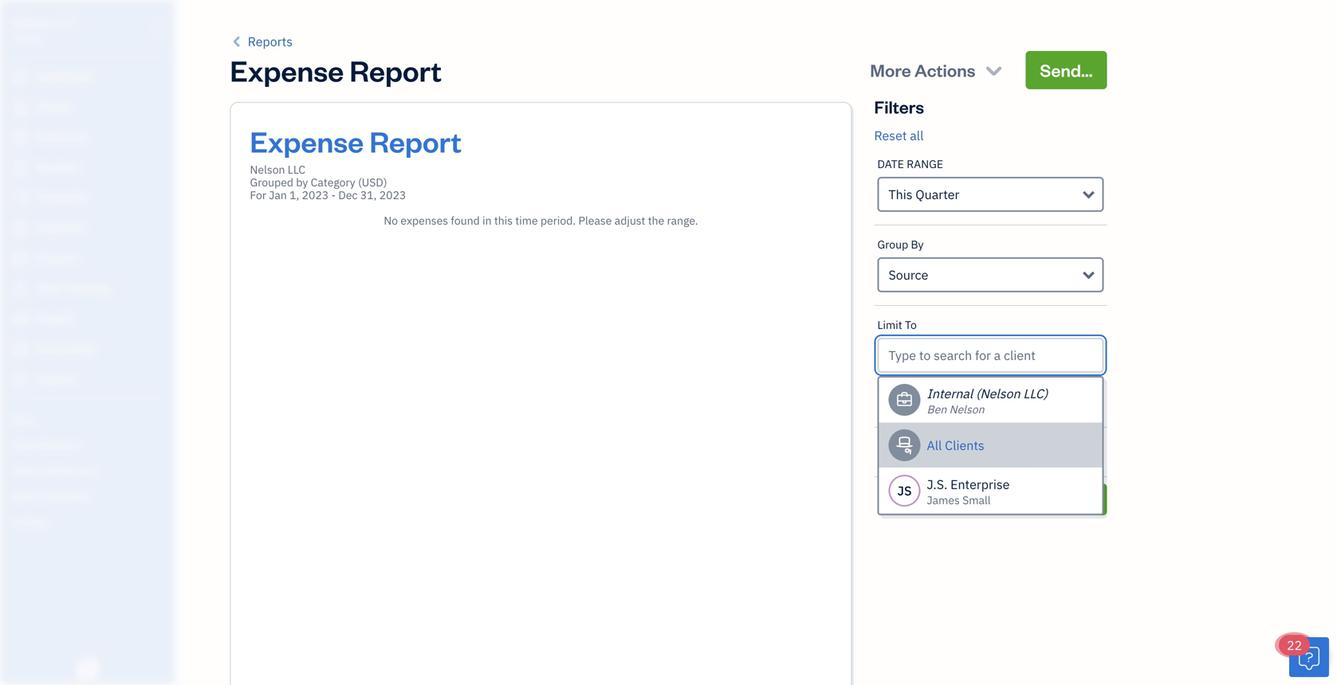 Task type: describe. For each thing, give the bounding box(es) containing it.
22
[[1287, 638, 1303, 654]]

by
[[911, 237, 924, 252]]

estimate image
[[10, 130, 30, 146]]

owner
[[13, 32, 42, 45]]

reports button
[[230, 32, 293, 51]]

this quarter
[[889, 186, 960, 203]]

2 2023 from the left
[[379, 188, 406, 203]]

llc inside expense report nelson llc grouped by category ( usd ) for jan 1, 2023 - dec 31, 2023
[[288, 162, 306, 177]]

expenses
[[401, 213, 448, 228]]

expense report nelson llc grouped by category ( usd ) for jan 1, 2023 - dec 31, 2023
[[250, 122, 462, 203]]

ben
[[927, 402, 947, 417]]

all
[[927, 437, 942, 454]]

)
[[383, 175, 387, 190]]

more actions button
[[856, 51, 1020, 89]]

chart image
[[10, 342, 30, 358]]

small
[[963, 493, 991, 508]]

31,
[[360, 188, 377, 203]]

chevronleft image
[[230, 32, 245, 51]]

for
[[250, 188, 266, 203]]

clients
[[945, 437, 985, 454]]

all
[[910, 127, 924, 144]]

nelson llc owner
[[13, 14, 77, 45]]

chevrondown image
[[983, 59, 1005, 81]]

no
[[384, 213, 398, 228]]

settings image
[[12, 515, 171, 528]]

freshbooks image
[[75, 660, 100, 680]]

close
[[933, 490, 971, 509]]

dashboard image
[[10, 69, 30, 85]]

adjust
[[615, 213, 646, 228]]

usd
[[362, 175, 383, 190]]

source
[[889, 267, 929, 284]]

jan
[[269, 188, 287, 203]]

nelson inside nelson llc owner
[[13, 14, 54, 31]]

llc inside nelson llc owner
[[57, 14, 77, 31]]

expenses
[[1005, 444, 1060, 461]]

james
[[927, 493, 960, 508]]

main element
[[0, 0, 215, 686]]

j.s. enterprise james small
[[927, 477, 1010, 508]]

time
[[515, 213, 538, 228]]

resource center badge image
[[1290, 638, 1329, 678]]

expense image
[[10, 221, 30, 237]]

range
[[907, 157, 943, 171]]

invoice image
[[10, 160, 30, 176]]

actions
[[915, 59, 976, 81]]

reset all
[[875, 127, 924, 144]]

date range
[[878, 157, 943, 171]]

Group By field
[[878, 258, 1104, 293]]

personal
[[952, 444, 1002, 461]]

reset all button
[[875, 126, 924, 145]]

quarter
[[916, 186, 960, 203]]

briefcase image
[[897, 391, 913, 410]]

group by
[[878, 237, 924, 252]]

limit to element
[[875, 306, 1107, 516]]

expense for expense report nelson llc grouped by category ( usd ) for jan 1, 2023 - dec 31, 2023
[[250, 122, 364, 160]]

1 2023 from the left
[[302, 188, 329, 203]]

limit to
[[878, 318, 917, 333]]

group
[[878, 237, 909, 252]]

project image
[[10, 251, 30, 267]]

clients image
[[896, 436, 914, 455]]



Task type: locate. For each thing, give the bounding box(es) containing it.
send… button
[[1026, 51, 1107, 89]]

all clients
[[927, 437, 985, 454]]

exclude
[[904, 444, 949, 461]]

2023
[[302, 188, 329, 203], [379, 188, 406, 203]]

more actions
[[870, 59, 976, 81]]

range.
[[667, 213, 698, 228]]

to
[[905, 318, 917, 333]]

nelson right the 'ben'
[[950, 402, 985, 417]]

filters
[[875, 95, 924, 118]]

expense inside expense report nelson llc grouped by category ( usd ) for jan 1, 2023 - dec 31, 2023
[[250, 122, 364, 160]]

expense down the reports
[[230, 51, 344, 89]]

Date Range field
[[878, 177, 1104, 212]]

group by element
[[875, 226, 1107, 306]]

1 vertical spatial nelson
[[250, 162, 285, 177]]

payment image
[[10, 191, 30, 207]]

llc)
[[1024, 386, 1048, 402]]

date range element
[[875, 145, 1107, 226]]

j.s.
[[927, 477, 948, 493]]

0 horizontal spatial 2023
[[302, 188, 329, 203]]

0 horizontal spatial nelson
[[13, 14, 54, 31]]

22 button
[[1279, 636, 1329, 678]]

date
[[878, 157, 904, 171]]

grouped
[[250, 175, 294, 190]]

no expenses found in this time period. please adjust the range.
[[384, 213, 698, 228]]

-
[[331, 188, 336, 203]]

report image
[[10, 372, 30, 388]]

internal (nelson llc) ben nelson
[[927, 386, 1048, 417]]

period.
[[541, 213, 576, 228]]

nelson inside internal (nelson llc) ben nelson
[[950, 402, 985, 417]]

reset
[[875, 127, 907, 144]]

Client text field
[[879, 340, 1103, 372]]

2 horizontal spatial nelson
[[950, 402, 985, 417]]

send…
[[1040, 59, 1093, 81]]

items and services image
[[12, 464, 171, 477]]

(
[[358, 175, 362, 190]]

close button
[[875, 484, 1030, 516]]

2023 right 31,
[[379, 188, 406, 203]]

report for expense report
[[350, 51, 442, 89]]

report
[[350, 51, 442, 89], [370, 122, 462, 160]]

1 horizontal spatial nelson
[[250, 162, 285, 177]]

llc
[[57, 14, 77, 31], [288, 162, 306, 177]]

the
[[648, 213, 665, 228]]

0 horizontal spatial llc
[[57, 14, 77, 31]]

bank connections image
[[12, 490, 171, 502]]

nelson up for at the left top of page
[[250, 162, 285, 177]]

js
[[898, 483, 912, 500]]

1 vertical spatial expense
[[250, 122, 364, 160]]

category
[[311, 175, 356, 190]]

1,
[[290, 188, 299, 203]]

0 vertical spatial report
[[350, 51, 442, 89]]

report inside expense report nelson llc grouped by category ( usd ) for jan 1, 2023 - dec 31, 2023
[[370, 122, 462, 160]]

(nelson
[[976, 386, 1021, 402]]

list box inside limit to element
[[879, 378, 1103, 514]]

nelson up owner
[[13, 14, 54, 31]]

dec
[[338, 188, 358, 203]]

0 vertical spatial nelson
[[13, 14, 54, 31]]

enterprise
[[951, 477, 1010, 493]]

internal
[[927, 386, 973, 402]]

in
[[483, 213, 492, 228]]

more
[[870, 59, 911, 81]]

please
[[579, 213, 612, 228]]

expense
[[230, 51, 344, 89], [250, 122, 364, 160]]

nelson
[[13, 14, 54, 31], [250, 162, 285, 177], [950, 402, 985, 417]]

0 vertical spatial expense
[[230, 51, 344, 89]]

this
[[889, 186, 913, 203]]

list box
[[879, 378, 1103, 514]]

money image
[[10, 312, 30, 328]]

client image
[[10, 100, 30, 116]]

nelson inside expense report nelson llc grouped by category ( usd ) for jan 1, 2023 - dec 31, 2023
[[250, 162, 285, 177]]

team members image
[[12, 439, 171, 451]]

1 vertical spatial llc
[[288, 162, 306, 177]]

2 vertical spatial nelson
[[950, 402, 985, 417]]

1 vertical spatial report
[[370, 122, 462, 160]]

report for expense report nelson llc grouped by category ( usd ) for jan 1, 2023 - dec 31, 2023
[[370, 122, 462, 160]]

0 vertical spatial llc
[[57, 14, 77, 31]]

exclude personal expenses
[[904, 444, 1060, 461]]

expense report
[[230, 51, 442, 89]]

reports
[[248, 33, 293, 50]]

expense up by
[[250, 122, 364, 160]]

1 horizontal spatial llc
[[288, 162, 306, 177]]

timer image
[[10, 282, 30, 297]]

by
[[296, 175, 308, 190]]

2023 left -
[[302, 188, 329, 203]]

list box containing internal (nelson llc)
[[879, 378, 1103, 514]]

this
[[494, 213, 513, 228]]

1 horizontal spatial 2023
[[379, 188, 406, 203]]

apps image
[[12, 413, 171, 426]]

expense for expense report
[[230, 51, 344, 89]]

limit
[[878, 318, 903, 333]]

found
[[451, 213, 480, 228]]



Task type: vqa. For each thing, say whether or not it's contained in the screenshot.
PERSONAL
yes



